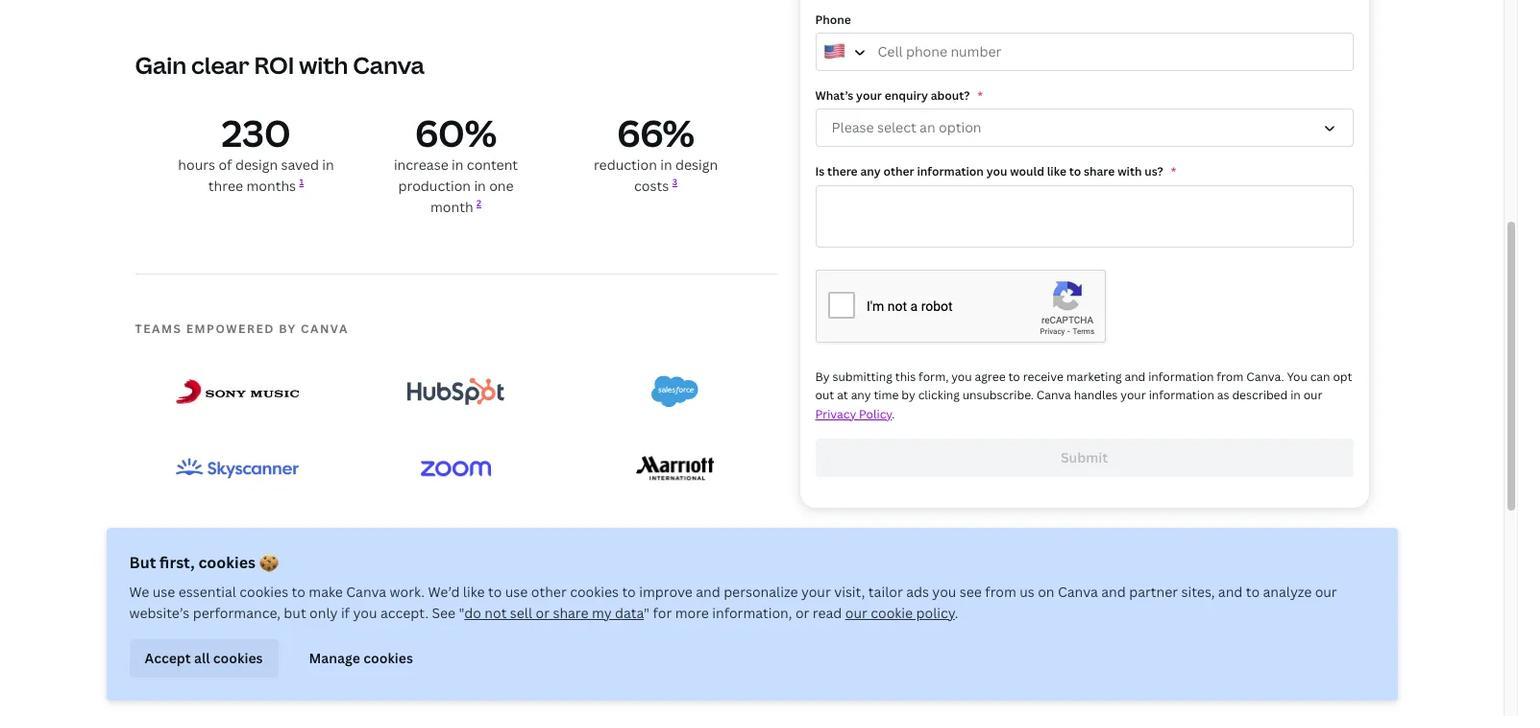 Task type: locate. For each thing, give the bounding box(es) containing it.
0 horizontal spatial 3
[[135, 674, 141, 689]]

your right what's
[[856, 88, 882, 104]]

1 vertical spatial months
[[581, 626, 631, 644]]

0 vertical spatial *
[[978, 88, 983, 104]]

1 vertical spatial by
[[902, 388, 916, 404]]

0 vertical spatial share
[[1084, 164, 1115, 180]]

at
[[837, 388, 848, 404]]

privacy policy link
[[815, 406, 892, 422]]

. down submitting
[[892, 406, 895, 422]]

of
[[219, 155, 232, 174], [358, 626, 372, 644]]

1 horizontal spatial by
[[473, 651, 489, 670]]

" down improve
[[644, 604, 650, 623]]

0 horizontal spatial share
[[553, 604, 589, 623]]

0 vertical spatial for
[[653, 604, 672, 623]]

three
[[208, 176, 243, 195], [543, 626, 578, 644]]

2
[[477, 197, 481, 209], [135, 649, 141, 663]]

*
[[978, 88, 983, 104], [1171, 164, 1176, 180]]

global down franchisees
[[386, 677, 426, 695]]

month inside 1 how zoom saved over 230 hours of design time with canva in three months 2 how f45 lifted design efficiency for its franchisees by 60% in just one month 3 how canva helps salesforce unify its global brand across 22 global regions
[[595, 651, 638, 670]]

1 vertical spatial for
[[353, 651, 372, 670]]

1 horizontal spatial 3
[[672, 176, 677, 188]]

three inside 1 how zoom saved over 230 hours of design time with canva in three months 2 how f45 lifted design efficiency for its franchisees by 60% in just one month 3 how canva helps salesforce unify its global brand across 22 global regions
[[543, 626, 578, 644]]

months left 1 link
[[246, 176, 296, 195]]

do not sell or share my data " for more information, or read our cookie policy .
[[464, 604, 958, 623]]

1 horizontal spatial other
[[883, 164, 914, 180]]

1 horizontal spatial three
[[543, 626, 578, 644]]

1 horizontal spatial from
[[1217, 369, 1244, 386]]

0 vertical spatial its
[[376, 651, 391, 670]]

0 horizontal spatial global
[[386, 677, 426, 695]]

months inside hours of design saved in three months
[[246, 176, 296, 195]]

how down accept
[[145, 677, 174, 695]]

please
[[832, 118, 874, 137]]

0 vertical spatial time
[[874, 388, 899, 404]]

1 vertical spatial other
[[531, 583, 567, 602]]

with right roi
[[299, 49, 348, 80]]

saved inside hours of design saved in three months
[[281, 155, 319, 174]]

handles
[[1074, 388, 1118, 404]]

for
[[653, 604, 672, 623], [353, 651, 372, 670]]

1 vertical spatial our
[[1315, 583, 1337, 602]]

your right handles
[[1121, 388, 1146, 404]]

2 vertical spatial your
[[801, 583, 831, 602]]

three inside hours of design saved in three months
[[208, 176, 243, 195]]

by right empowered
[[279, 321, 297, 337]]

our inside we use essential cookies to make canva work. we'd like to use other cookies to improve and personalize your visit, tailor ads you see from us on canva and partner sites, and to analyze our website's performance, but only if you accept. see "
[[1315, 583, 1337, 602]]

months down my
[[581, 626, 631, 644]]

from left us
[[985, 583, 1016, 602]]

for inside 1 how zoom saved over 230 hours of design time with canva in three months 2 how f45 lifted design efficiency for its franchisees by 60% in just one month 3 how canva helps salesforce unify its global brand across 22 global regions
[[353, 651, 372, 670]]

our right analyze
[[1315, 583, 1337, 602]]

1 vertical spatial of
[[358, 626, 372, 644]]

1 vertical spatial how
[[144, 651, 173, 670]]

1 horizontal spatial for
[[653, 604, 672, 623]]

2 horizontal spatial your
[[1121, 388, 1146, 404]]

with for time
[[453, 626, 481, 644]]

design inside hours of design saved in three months
[[235, 155, 278, 174]]

information down option
[[917, 164, 984, 180]]

canva
[[353, 49, 425, 80], [301, 321, 349, 337], [1037, 388, 1071, 404], [346, 583, 386, 602], [1058, 583, 1098, 602], [484, 626, 525, 644], [177, 677, 217, 695]]

information
[[917, 164, 984, 180], [1148, 369, 1214, 386], [1149, 388, 1214, 404]]

to up the data on the left bottom
[[622, 583, 636, 602]]

1 vertical spatial with
[[1118, 164, 1142, 180]]

canva.
[[1247, 369, 1284, 386]]

saved inside 1 how zoom saved over 230 hours of design time with canva in three months 2 how f45 lifted design efficiency for its franchisees by 60% in just one month 3 how canva helps salesforce unify its global brand across 22 global regions
[[216, 626, 254, 644]]

1 horizontal spatial one
[[567, 651, 592, 670]]

marriott image
[[637, 456, 714, 481]]

content
[[467, 155, 518, 174]]

1 vertical spatial 3
[[135, 674, 141, 689]]

you inside by submitting this form, you agree to receive marketing and information from canva. you can opt out at any time by clicking unsubscribe. canva handles your information as described in our privacy policy .
[[952, 369, 972, 386]]

0 horizontal spatial saved
[[216, 626, 254, 644]]

our down can
[[1304, 388, 1323, 404]]

saved up 1 link
[[281, 155, 319, 174]]

by inside 1 how zoom saved over 230 hours of design time with canva in three months 2 how f45 lifted design efficiency for its franchisees by 60% in just one month 3 how canva helps salesforce unify its global brand across 22 global regions
[[473, 651, 489, 670]]

do not sell or share my data link
[[464, 604, 644, 623]]

2 vertical spatial with
[[453, 626, 481, 644]]

0 vertical spatial other
[[883, 164, 914, 180]]

to down the please select an option dropdown button
[[1069, 164, 1081, 180]]

any right the at on the right
[[851, 388, 871, 404]]

2 vertical spatial how
[[145, 677, 174, 695]]

0 vertical spatial 2
[[477, 197, 481, 209]]

one right just
[[567, 651, 592, 670]]

in down you
[[1291, 388, 1301, 404]]

and right marketing
[[1125, 369, 1146, 386]]

0 horizontal spatial month
[[430, 198, 473, 216]]

in inside by submitting this form, you agree to receive marketing and information from canva. you can opt out at any time by clicking unsubscribe. canva handles your information as described in our privacy policy .
[[1291, 388, 1301, 404]]

1 horizontal spatial saved
[[281, 155, 319, 174]]

0 vertical spatial hours
[[178, 155, 215, 174]]

1 horizontal spatial 2
[[477, 197, 481, 209]]

0 horizontal spatial one
[[489, 176, 514, 195]]

ads
[[906, 583, 929, 602]]

1 horizontal spatial like
[[1047, 164, 1067, 180]]

please select an option
[[832, 118, 982, 137]]

hubspot image
[[407, 378, 504, 405]]

to right the agree
[[1008, 369, 1020, 386]]

design inside reduction in design costs
[[675, 155, 718, 174]]

to up but
[[292, 583, 305, 602]]

your
[[856, 88, 882, 104], [1121, 388, 1146, 404], [801, 583, 831, 602]]

like right would
[[1047, 164, 1067, 180]]

with down do
[[453, 626, 481, 644]]

share
[[1084, 164, 1115, 180], [553, 604, 589, 623]]

share down the please select an option dropdown button
[[1084, 164, 1115, 180]]

how left f45
[[144, 651, 173, 670]]

share left my
[[553, 604, 589, 623]]

by
[[279, 321, 297, 337], [902, 388, 916, 404], [473, 651, 489, 670]]

0 vertical spatial how
[[144, 626, 173, 644]]

with inside 1 how zoom saved over 230 hours of design time with canva in three months 2 how f45 lifted design efficiency for its franchisees by 60% in just one month 3 how canva helps salesforce unify its global brand across 22 global regions
[[453, 626, 481, 644]]

any right there
[[860, 164, 881, 180]]

your up read
[[801, 583, 831, 602]]

1 how from the top
[[144, 626, 173, 644]]

any
[[860, 164, 881, 180], [851, 388, 871, 404]]

1 horizontal spatial or
[[796, 604, 810, 623]]

0 horizontal spatial or
[[536, 604, 550, 623]]

we
[[129, 583, 149, 602]]

or left read
[[796, 604, 810, 623]]

about?
[[931, 88, 970, 104]]

for up unify
[[353, 651, 372, 670]]

you right 'form,'
[[952, 369, 972, 386]]

information left canva.
[[1148, 369, 1214, 386]]

2 vertical spatial by
[[473, 651, 489, 670]]

1 horizontal spatial months
[[581, 626, 631, 644]]

from up as
[[1217, 369, 1244, 386]]

2 horizontal spatial with
[[1118, 164, 1142, 180]]

66%
[[617, 107, 695, 157]]

1 vertical spatial your
[[1121, 388, 1146, 404]]

0 horizontal spatial 2
[[135, 649, 141, 663]]

in up costs
[[660, 155, 672, 174]]

0 vertical spatial months
[[246, 176, 296, 195]]

0 horizontal spatial 1
[[135, 623, 141, 638]]

reduction in design costs
[[594, 155, 718, 195]]

1 inside 1 how zoom saved over 230 hours of design time with canva in three months 2 how f45 lifted design efficiency for its franchisees by 60% in just one month 3 how canva helps salesforce unify its global brand across 22 global regions
[[135, 623, 141, 638]]

across
[[471, 677, 513, 695]]

1 horizontal spatial of
[[358, 626, 372, 644]]

from inside we use essential cookies to make canva work. we'd like to use other cookies to improve and personalize your visit, tailor ads you see from us on canva and partner sites, and to analyze our website's performance, but only if you accept. see "
[[985, 583, 1016, 602]]

0 vertical spatial three
[[208, 176, 243, 195]]

tailor
[[869, 583, 903, 602]]

its left franchisees
[[376, 651, 391, 670]]

months
[[246, 176, 296, 195], [581, 626, 631, 644]]

and inside by submitting this form, you agree to receive marketing and information from canva. you can opt out at any time by clicking unsubscribe. canva handles your information as described in our privacy policy .
[[1125, 369, 1146, 386]]

in up 2 link
[[474, 176, 486, 195]]

cookies up helps
[[213, 649, 263, 668]]

with
[[299, 49, 348, 80], [1118, 164, 1142, 180], [453, 626, 481, 644]]

not
[[485, 604, 507, 623]]

. right cookie
[[955, 604, 958, 623]]

in down the sell
[[528, 626, 540, 644]]

work.
[[390, 583, 425, 602]]

gain
[[135, 49, 187, 80]]

0 vertical spatial your
[[856, 88, 882, 104]]

1 horizontal spatial month
[[595, 651, 638, 670]]

our
[[1304, 388, 1323, 404], [1315, 583, 1337, 602], [845, 604, 868, 623]]

1
[[299, 176, 304, 188], [135, 623, 141, 638]]

analyze
[[1263, 583, 1312, 602]]

one inside 1 how zoom saved over 230 hours of design time with canva in three months 2 how f45 lifted design efficiency for its franchisees by 60% in just one month 3 how canva helps salesforce unify its global brand across 22 global regions
[[567, 651, 592, 670]]

month
[[430, 198, 473, 216], [595, 651, 638, 670]]

design
[[235, 155, 278, 174], [675, 155, 718, 174], [375, 626, 418, 644], [241, 651, 284, 670]]

0 vertical spatial of
[[219, 155, 232, 174]]

saved for over
[[216, 626, 254, 644]]

* right about? on the right of page
[[978, 88, 983, 104]]

with left us?
[[1118, 164, 1142, 180]]

2 how from the top
[[144, 651, 173, 670]]

use up the sell
[[505, 583, 528, 602]]

1 horizontal spatial hours
[[318, 626, 355, 644]]

brand
[[429, 677, 468, 695]]

use up website's
[[153, 583, 175, 602]]

* right us?
[[1171, 164, 1176, 180]]

1 horizontal spatial use
[[505, 583, 528, 602]]

other inside we use essential cookies to make canva work. we'd like to use other cookies to improve and personalize your visit, tailor ads you see from us on canva and partner sites, and to analyze our website's performance, but only if you accept. see "
[[531, 583, 567, 602]]

0 vertical spatial 1
[[299, 176, 304, 188]]

our inside by submitting this form, you agree to receive marketing and information from canva. you can opt out at any time by clicking unsubscribe. canva handles your information as described in our privacy policy .
[[1304, 388, 1323, 404]]

2 link
[[477, 197, 481, 209]]

0 vertical spatial .
[[892, 406, 895, 422]]

like up do
[[463, 583, 485, 602]]

🍪
[[259, 553, 278, 574]]

. inside by submitting this form, you agree to receive marketing and information from canva. you can opt out at any time by clicking unsubscribe. canva handles your information as described in our privacy policy .
[[892, 406, 895, 422]]

one inside increase in content production in one month
[[489, 176, 514, 195]]

is
[[815, 164, 825, 180]]

0 vertical spatial saved
[[281, 155, 319, 174]]

3 how from the top
[[145, 677, 174, 695]]

other
[[883, 164, 914, 180], [531, 583, 567, 602]]

by up across
[[473, 651, 489, 670]]

60% up across
[[492, 651, 522, 670]]

other down select
[[883, 164, 914, 180]]

1 horizontal spatial with
[[453, 626, 481, 644]]

marketing
[[1066, 369, 1122, 386]]

1 horizontal spatial .
[[955, 604, 958, 623]]

0 horizontal spatial like
[[463, 583, 485, 602]]

how
[[144, 626, 173, 644], [144, 651, 173, 670], [145, 677, 174, 695]]

1 vertical spatial from
[[985, 583, 1016, 602]]

any inside by submitting this form, you agree to receive marketing and information from canva. you can opt out at any time by clicking unsubscribe. canva handles your information as described in our privacy policy .
[[851, 388, 871, 404]]

one
[[489, 176, 514, 195], [567, 651, 592, 670]]

0 vertical spatial with
[[299, 49, 348, 80]]

phone
[[815, 11, 851, 28]]

1 " from the left
[[459, 604, 464, 623]]

1 vertical spatial three
[[543, 626, 578, 644]]

three down do not sell or share my data link
[[543, 626, 578, 644]]

and
[[1125, 369, 1146, 386], [696, 583, 720, 602], [1101, 583, 1126, 602], [1218, 583, 1243, 602]]

0 horizontal spatial time
[[421, 626, 450, 644]]

global down just
[[534, 677, 574, 695]]

saved down performance,
[[216, 626, 254, 644]]

1 for 1 how zoom saved over 230 hours of design time with canva in three months 2 how f45 lifted design efficiency for its franchisees by 60% in just one month 3 how canva helps salesforce unify its global brand across 22 global regions
[[135, 623, 141, 638]]

you up "policy"
[[932, 583, 956, 602]]

1 vertical spatial month
[[595, 651, 638, 670]]

saved
[[281, 155, 319, 174], [216, 626, 254, 644]]

2 down content
[[477, 197, 481, 209]]

three left 1 link
[[208, 176, 243, 195]]

1 vertical spatial saved
[[216, 626, 254, 644]]

by down this
[[902, 388, 916, 404]]

1 vertical spatial 1
[[135, 623, 141, 638]]

1 horizontal spatial global
[[534, 677, 574, 695]]

information left as
[[1149, 388, 1214, 404]]

how down website's
[[144, 626, 173, 644]]

on
[[1038, 583, 1055, 602]]

1 vertical spatial *
[[1171, 164, 1176, 180]]

zoom
[[176, 626, 213, 644]]

like
[[1047, 164, 1067, 180], [463, 583, 485, 602]]

0 horizontal spatial for
[[353, 651, 372, 670]]

partner
[[1129, 583, 1178, 602]]

or
[[536, 604, 550, 623], [796, 604, 810, 623]]

🇺🇸 button
[[815, 33, 877, 71]]

we'd
[[428, 583, 460, 602]]

0 horizontal spatial .
[[892, 406, 895, 422]]

from inside by submitting this form, you agree to receive marketing and information from canva. you can opt out at any time by clicking unsubscribe. canva handles your information as described in our privacy policy .
[[1217, 369, 1244, 386]]

or right the sell
[[536, 604, 550, 623]]

in left increase
[[322, 155, 334, 174]]

other up do not sell or share my data link
[[531, 583, 567, 602]]

1 vertical spatial time
[[421, 626, 450, 644]]

2 global from the left
[[534, 677, 574, 695]]

1 vertical spatial 60%
[[492, 651, 522, 670]]

230 down roi
[[221, 107, 291, 157]]

hours
[[178, 155, 215, 174], [318, 626, 355, 644]]

to inside by submitting this form, you agree to receive marketing and information from canva. you can opt out at any time by clicking unsubscribe. canva handles your information as described in our privacy policy .
[[1008, 369, 1020, 386]]

2 inside 1 how zoom saved over 230 hours of design time with canva in three months 2 how f45 lifted design efficiency for its franchisees by 60% in just one month 3 how canva helps salesforce unify its global brand across 22 global regions
[[135, 649, 141, 663]]

1 horizontal spatial time
[[874, 388, 899, 404]]

efficiency
[[287, 651, 350, 670]]

0 horizontal spatial your
[[801, 583, 831, 602]]

unify
[[331, 677, 364, 695]]

0 vertical spatial our
[[1304, 388, 1323, 404]]

" right see
[[459, 604, 464, 623]]

opt
[[1333, 369, 1352, 386]]

1 vertical spatial share
[[553, 604, 589, 623]]

teams
[[135, 321, 182, 337]]

3 inside 1 how zoom saved over 230 hours of design time with canva in three months 2 how f45 lifted design efficiency for its franchisees by 60% in just one month 3 how canva helps salesforce unify its global brand across 22 global regions
[[135, 674, 141, 689]]

60% up production
[[415, 107, 497, 157]]

of inside hours of design saved in three months
[[219, 155, 232, 174]]

cookies inside button
[[363, 649, 413, 668]]

for down improve
[[653, 604, 672, 623]]

0 vertical spatial month
[[430, 198, 473, 216]]

0 vertical spatial one
[[489, 176, 514, 195]]

personalize
[[724, 583, 798, 602]]

its right unify
[[367, 677, 383, 695]]

canva inside by submitting this form, you agree to receive marketing and information from canva. you can opt out at any time by clicking unsubscribe. canva handles your information as described in our privacy policy .
[[1037, 388, 1071, 404]]

out
[[815, 388, 834, 404]]

cookies down accept.
[[363, 649, 413, 668]]

230
[[221, 107, 291, 157], [290, 626, 315, 644]]

0 horizontal spatial "
[[459, 604, 464, 623]]

month up regions
[[595, 651, 638, 670]]

and left partner
[[1101, 583, 1126, 602]]

2 left accept
[[135, 649, 141, 663]]

.
[[892, 406, 895, 422], [955, 604, 958, 623]]

roi
[[254, 49, 294, 80]]

0 horizontal spatial of
[[219, 155, 232, 174]]

month left 2 link
[[430, 198, 473, 216]]

0 vertical spatial by
[[279, 321, 297, 337]]

essential
[[179, 583, 236, 602]]

skyscanner image
[[175, 458, 298, 479]]

0 horizontal spatial other
[[531, 583, 567, 602]]

0 horizontal spatial hours
[[178, 155, 215, 174]]

1 vertical spatial any
[[851, 388, 871, 404]]

our down visit,
[[845, 604, 868, 623]]

one down content
[[489, 176, 514, 195]]

0 horizontal spatial three
[[208, 176, 243, 195]]

time inside by submitting this form, you agree to receive marketing and information from canva. you can opt out at any time by clicking unsubscribe. canva handles your information as described in our privacy policy .
[[874, 388, 899, 404]]

helps
[[220, 677, 256, 695]]

230 down but
[[290, 626, 315, 644]]

2 horizontal spatial by
[[902, 388, 916, 404]]

time up policy
[[874, 388, 899, 404]]

information,
[[712, 604, 792, 623]]

in up production
[[452, 155, 464, 174]]

"
[[459, 604, 464, 623], [644, 604, 650, 623]]

you right if
[[353, 604, 377, 623]]

0 vertical spatial any
[[860, 164, 881, 180]]

None text field
[[815, 185, 1353, 248]]

time down see
[[421, 626, 450, 644]]



Task type: describe. For each thing, give the bounding box(es) containing it.
2 or from the left
[[796, 604, 810, 623]]

over
[[258, 626, 287, 644]]

please select an option button
[[815, 109, 1353, 147]]

time inside 1 how zoom saved over 230 hours of design time with canva in three months 2 how f45 lifted design efficiency for its franchisees by 60% in just one month 3 how canva helps salesforce unify its global brand across 22 global regions
[[421, 626, 450, 644]]

sell
[[510, 604, 532, 623]]

increase
[[394, 155, 448, 174]]

manage cookies button
[[294, 640, 428, 678]]

would
[[1010, 164, 1044, 180]]

this
[[895, 369, 916, 386]]

0 horizontal spatial by
[[279, 321, 297, 337]]

cookies inside button
[[213, 649, 263, 668]]

2 vertical spatial our
[[845, 604, 868, 623]]

you left would
[[987, 164, 1007, 180]]

receive
[[1023, 369, 1064, 386]]

you
[[1287, 369, 1308, 386]]

in inside reduction in design costs
[[660, 155, 672, 174]]

1 horizontal spatial your
[[856, 88, 882, 104]]

0 horizontal spatial with
[[299, 49, 348, 80]]

month inside increase in content production in one month
[[430, 198, 473, 216]]

select
[[877, 118, 916, 137]]

2 vertical spatial information
[[1149, 388, 1214, 404]]

zoom image
[[421, 460, 491, 477]]

all
[[194, 649, 210, 668]]

accept.
[[380, 604, 429, 623]]

like inside we use essential cookies to make canva work. we'd like to use other cookies to improve and personalize your visit, tailor ads you see from us on canva and partner sites, and to analyze our website's performance, but only if you accept. see "
[[463, 583, 485, 602]]

0 vertical spatial 3
[[672, 176, 677, 188]]

230 inside 1 how zoom saved over 230 hours of design time with canva in three months 2 how f45 lifted design efficiency for its franchisees by 60% in just one month 3 how canva helps salesforce unify its global brand across 22 global regions
[[290, 626, 315, 644]]

by inside by submitting this form, you agree to receive marketing and information from canva. you can opt out at any time by clicking unsubscribe. canva handles your information as described in our privacy policy .
[[902, 388, 916, 404]]

your inside we use essential cookies to make canva work. we'd like to use other cookies to improve and personalize your visit, tailor ads you see from us on canva and partner sites, and to analyze our website's performance, but only if you accept. see "
[[801, 583, 831, 602]]

sites,
[[1181, 583, 1215, 602]]

form,
[[919, 369, 949, 386]]

in left just
[[525, 651, 537, 670]]

only
[[309, 604, 338, 623]]

1 for 1
[[299, 176, 304, 188]]

policy
[[916, 604, 955, 623]]

and up do not sell or share my data " for more information, or read our cookie policy .
[[696, 583, 720, 602]]

sony music image
[[175, 379, 298, 404]]

cookies up my
[[570, 583, 619, 602]]

1 vertical spatial its
[[367, 677, 383, 695]]

hours inside 1 how zoom saved over 230 hours of design time with canva in three months 2 how f45 lifted design efficiency for its franchisees by 60% in just one month 3 how canva helps salesforce unify its global brand across 22 global regions
[[318, 626, 355, 644]]

to up not
[[488, 583, 502, 602]]

as
[[1217, 388, 1229, 404]]

our cookie policy link
[[845, 604, 955, 623]]

unsubscribe.
[[963, 388, 1034, 404]]

us?
[[1145, 164, 1163, 180]]

clicking
[[918, 388, 960, 404]]

option
[[939, 118, 982, 137]]

1 or from the left
[[536, 604, 550, 623]]

accept
[[145, 649, 191, 668]]

of inside 1 how zoom saved over 230 hours of design time with canva in three months 2 how f45 lifted design efficiency for its franchisees by 60% in just one month 3 how canva helps salesforce unify its global brand across 22 global regions
[[358, 626, 372, 644]]

described
[[1232, 388, 1288, 404]]

60% inside 1 how zoom saved over 230 hours of design time with canva in three months 2 how f45 lifted design efficiency for its franchisees by 60% in just one month 3 how canva helps salesforce unify its global brand across 22 global regions
[[492, 651, 522, 670]]

what's
[[815, 88, 854, 104]]

data
[[615, 604, 644, 623]]

with for share
[[1118, 164, 1142, 180]]

Cell phone number text field
[[815, 33, 1353, 71]]

read
[[813, 604, 842, 623]]

cookies up the 'essential' at the left bottom of page
[[198, 553, 256, 574]]

manage cookies
[[309, 649, 413, 668]]

visit,
[[834, 583, 865, 602]]

0 vertical spatial 60%
[[415, 107, 497, 157]]

gain clear roi with canva
[[135, 49, 425, 80]]

regions
[[577, 677, 625, 695]]

production
[[398, 176, 471, 195]]

0 horizontal spatial *
[[978, 88, 983, 104]]

teams empowered by canva
[[135, 321, 349, 337]]

submitting
[[833, 369, 892, 386]]

0 vertical spatial information
[[917, 164, 984, 180]]

see
[[960, 583, 982, 602]]

cookies down 🍪
[[240, 583, 288, 602]]

3 link
[[672, 176, 677, 188]]

costs
[[634, 176, 669, 195]]

1 global from the left
[[386, 677, 426, 695]]

0 vertical spatial like
[[1047, 164, 1067, 180]]

hours inside hours of design saved in three months
[[178, 155, 215, 174]]

in inside hours of design saved in three months
[[322, 155, 334, 174]]

1 horizontal spatial share
[[1084, 164, 1115, 180]]

1 how zoom saved over 230 hours of design time with canva in three months 2 how f45 lifted design efficiency for its franchisees by 60% in just one month 3 how canva helps salesforce unify its global brand across 22 global regions
[[135, 623, 638, 695]]

cookie
[[871, 604, 913, 623]]

0 vertical spatial 230
[[221, 107, 291, 157]]

lifted
[[204, 651, 238, 670]]

1 use from the left
[[153, 583, 175, 602]]

reduction
[[594, 155, 657, 174]]

first,
[[160, 553, 195, 574]]

🇺🇸
[[823, 39, 846, 65]]

what's your enquiry about? *
[[815, 88, 983, 104]]

2 " from the left
[[644, 604, 650, 623]]

to left analyze
[[1246, 583, 1260, 602]]

can
[[1310, 369, 1330, 386]]

references
[[135, 585, 222, 606]]

accept all cookies button
[[129, 640, 278, 678]]

do
[[464, 604, 481, 623]]

performance,
[[193, 604, 280, 623]]

and right sites,
[[1218, 583, 1243, 602]]

increase in content production in one month
[[394, 155, 518, 216]]

1 horizontal spatial *
[[1171, 164, 1176, 180]]

is there any other information you would like to share with us? *
[[815, 164, 1176, 180]]

policy
[[859, 406, 892, 422]]

clear
[[191, 49, 249, 80]]

saved for in
[[281, 155, 319, 174]]

if
[[341, 604, 350, 623]]

just
[[540, 651, 564, 670]]

franchisees
[[395, 651, 470, 670]]

salesforce image
[[652, 375, 698, 408]]

months inside 1 how zoom saved over 230 hours of design time with canva in three months 2 how f45 lifted design efficiency for its franchisees by 60% in just one month 3 how canva helps salesforce unify its global brand across 22 global regions
[[581, 626, 631, 644]]

there
[[827, 164, 858, 180]]

1 vertical spatial information
[[1148, 369, 1214, 386]]

manage
[[309, 649, 360, 668]]

make
[[309, 583, 343, 602]]

" inside we use essential cookies to make canva work. we'd like to use other cookies to improve and personalize your visit, tailor ads you see from us on canva and partner sites, and to analyze our website's performance, but only if you accept. see "
[[459, 604, 464, 623]]

your inside by submitting this form, you agree to receive marketing and information from canva. you can opt out at any time by clicking unsubscribe. canva handles your information as described in our privacy policy .
[[1121, 388, 1146, 404]]

hours of design saved in three months
[[178, 155, 334, 195]]

1 vertical spatial .
[[955, 604, 958, 623]]

2 use from the left
[[505, 583, 528, 602]]

improve
[[639, 583, 693, 602]]

enquiry
[[885, 88, 928, 104]]

see
[[432, 604, 456, 623]]

we use essential cookies to make canva work. we'd like to use other cookies to improve and personalize your visit, tailor ads you see from us on canva and partner sites, and to analyze our website's performance, but only if you accept. see "
[[129, 583, 1337, 623]]

more
[[675, 604, 709, 623]]

empowered
[[186, 321, 275, 337]]

an
[[920, 118, 936, 137]]



Task type: vqa. For each thing, say whether or not it's contained in the screenshot.
bottom REQUIRE
no



